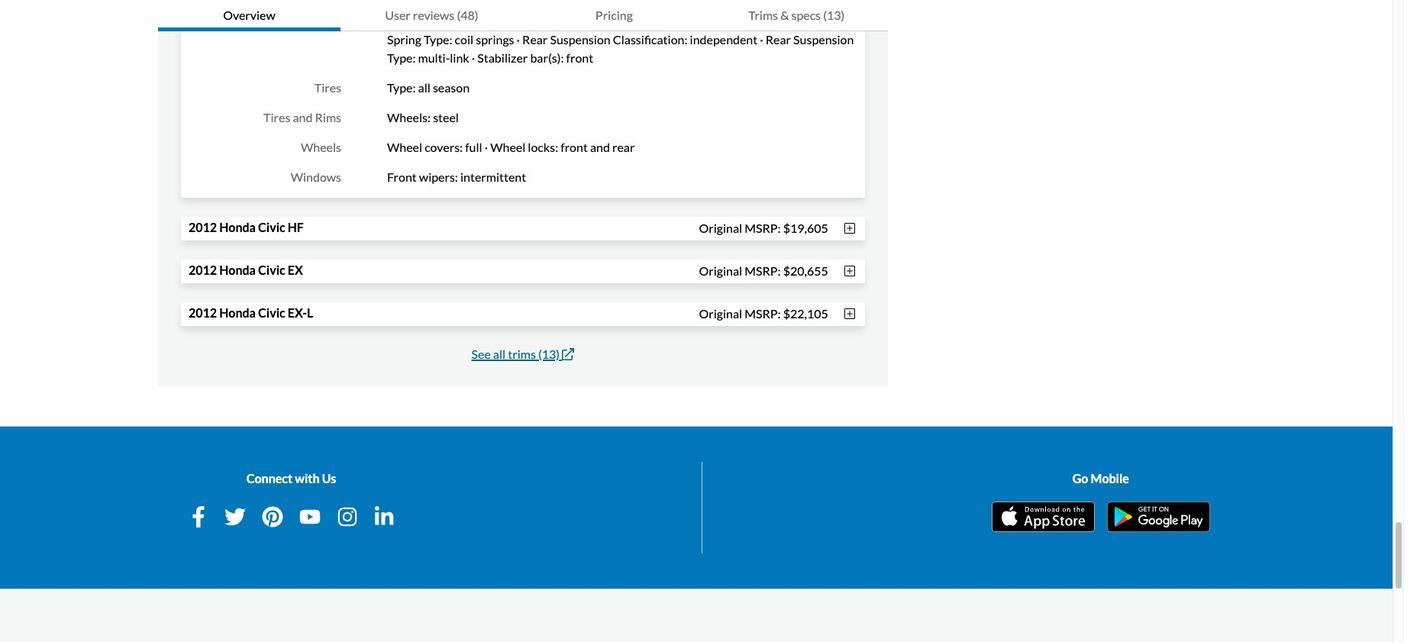 Task type: locate. For each thing, give the bounding box(es) containing it.
wheel
[[387, 140, 422, 154], [490, 140, 526, 154]]

plus square image right $22,105
[[842, 308, 857, 320]]

original down original msrp: $20,655
[[699, 306, 742, 320]]

msrp: for $20,655
[[745, 263, 781, 278]]

$19,605
[[783, 220, 828, 235]]

1 wheel from the left
[[387, 140, 422, 154]]

all for type:
[[418, 80, 431, 95]]

facebook image
[[188, 506, 209, 528]]

plus square image right $19,605
[[842, 222, 857, 234]]

see all trims (13) link
[[472, 347, 574, 361]]

2012 for 2012 honda civic ex-l
[[189, 305, 217, 320]]

(13) for trims & specs (13)
[[823, 8, 845, 22]]

2 2012 from the top
[[189, 263, 217, 277]]

honda for 2012 honda civic ex
[[219, 263, 256, 277]]

0 vertical spatial civic
[[258, 220, 285, 234]]

msrp: for $19,605
[[745, 220, 781, 235]]

2012 down 2012 honda civic hf at the left
[[189, 263, 217, 277]]

download on the app store image
[[992, 502, 1095, 532]]

linkedin image
[[374, 506, 395, 528]]

2 plus square image from the top
[[842, 265, 857, 277]]

civic left hf
[[258, 220, 285, 234]]

2 msrp: from the top
[[745, 263, 781, 278]]

1 original from the top
[[699, 220, 742, 235]]

all right type:
[[418, 80, 431, 95]]

1 vertical spatial civic
[[258, 263, 285, 277]]

tab list containing overview
[[158, 0, 888, 31]]

1 plus square image from the top
[[842, 222, 857, 234]]

3 plus square image from the top
[[842, 308, 857, 320]]

pricing tab
[[523, 0, 705, 31]]

1 horizontal spatial all
[[493, 347, 506, 361]]

wheels
[[301, 140, 341, 154]]

civic left ex- at the left top
[[258, 305, 285, 320]]

tires
[[314, 80, 341, 95], [263, 110, 290, 124]]

with
[[295, 471, 320, 486]]

1 civic from the top
[[258, 220, 285, 234]]

plus square image
[[842, 222, 857, 234], [842, 265, 857, 277], [842, 308, 857, 320]]

2 original from the top
[[699, 263, 742, 278]]

tires for tires
[[314, 80, 341, 95]]

original msrp: $22,105
[[699, 306, 828, 320]]

tab list
[[158, 0, 888, 31]]

tires up 'rims'
[[314, 80, 341, 95]]

0 vertical spatial tires
[[314, 80, 341, 95]]

us
[[322, 471, 336, 486]]

wheel up front at the top left
[[387, 140, 422, 154]]

1 honda from the top
[[219, 220, 256, 234]]

&
[[780, 8, 789, 22]]

2012
[[189, 220, 217, 234], [189, 263, 217, 277], [189, 305, 217, 320]]

1 2012 from the top
[[189, 220, 217, 234]]

front
[[387, 170, 417, 184]]

2 vertical spatial msrp:
[[745, 306, 781, 320]]

0 vertical spatial (13)
[[823, 8, 845, 22]]

2 vertical spatial plus square image
[[842, 308, 857, 320]]

0 vertical spatial original
[[699, 220, 742, 235]]

0 horizontal spatial (13)
[[538, 347, 560, 361]]

all right 'see'
[[493, 347, 506, 361]]

2 honda from the top
[[219, 263, 256, 277]]

1 vertical spatial 2012
[[189, 263, 217, 277]]

2012 up 2012 honda civic ex
[[189, 220, 217, 234]]

0 vertical spatial and
[[293, 110, 313, 124]]

plus square image for $19,605
[[842, 222, 857, 234]]

plus square image right $20,655
[[842, 265, 857, 277]]

2 vertical spatial civic
[[258, 305, 285, 320]]

(13)
[[823, 8, 845, 22], [538, 347, 560, 361]]

1 vertical spatial original
[[699, 263, 742, 278]]

and left rear
[[590, 140, 610, 154]]

(13) for see all trims (13)
[[538, 347, 560, 361]]

tires left 'rims'
[[263, 110, 290, 124]]

msrp: down the original msrp: $19,605
[[745, 263, 781, 278]]

3 honda from the top
[[219, 305, 256, 320]]

2 civic from the top
[[258, 263, 285, 277]]

original up original msrp: $20,655
[[699, 220, 742, 235]]

external link image
[[562, 348, 574, 360]]

overview
[[223, 8, 275, 22]]

plus square image for $20,655
[[842, 265, 857, 277]]

1 horizontal spatial (13)
[[823, 8, 845, 22]]

0 horizontal spatial all
[[418, 80, 431, 95]]

3 civic from the top
[[258, 305, 285, 320]]

0 horizontal spatial wheel
[[387, 140, 422, 154]]

3 2012 from the top
[[189, 305, 217, 320]]

reviews
[[413, 8, 455, 22]]

and
[[293, 110, 313, 124], [590, 140, 610, 154]]

original msrp: $19,605
[[699, 220, 828, 235]]

$22,105
[[783, 306, 828, 320]]

all for see
[[493, 347, 506, 361]]

1 vertical spatial and
[[590, 140, 610, 154]]

msrp: down original msrp: $20,655
[[745, 306, 781, 320]]

mobile
[[1091, 471, 1129, 486]]

all
[[418, 80, 431, 95], [493, 347, 506, 361]]

go mobile
[[1073, 471, 1129, 486]]

honda
[[219, 220, 256, 234], [219, 263, 256, 277], [219, 305, 256, 320]]

go
[[1073, 471, 1088, 486]]

0 vertical spatial plus square image
[[842, 222, 857, 234]]

1 vertical spatial all
[[493, 347, 506, 361]]

1 vertical spatial (13)
[[538, 347, 560, 361]]

1 vertical spatial tires
[[263, 110, 290, 124]]

steel
[[433, 110, 459, 124]]

0 vertical spatial all
[[418, 80, 431, 95]]

(13) inside trims & specs (13) tab
[[823, 8, 845, 22]]

msrp:
[[745, 220, 781, 235], [745, 263, 781, 278], [745, 306, 781, 320]]

2 vertical spatial 2012
[[189, 305, 217, 320]]

civic left ex
[[258, 263, 285, 277]]

0 vertical spatial msrp:
[[745, 220, 781, 235]]

1 horizontal spatial wheel
[[490, 140, 526, 154]]

2012 down 2012 honda civic ex
[[189, 305, 217, 320]]

civic for hf
[[258, 220, 285, 234]]

2012 for 2012 honda civic hf
[[189, 220, 217, 234]]

3 original from the top
[[699, 306, 742, 320]]

civic for ex-
[[258, 305, 285, 320]]

civic
[[258, 220, 285, 234], [258, 263, 285, 277], [258, 305, 285, 320]]

trims
[[749, 8, 778, 22]]

1 vertical spatial msrp:
[[745, 263, 781, 278]]

1 msrp: from the top
[[745, 220, 781, 235]]

original
[[699, 220, 742, 235], [699, 263, 742, 278], [699, 306, 742, 320]]

·
[[485, 140, 488, 154]]

0 vertical spatial 2012
[[189, 220, 217, 234]]

(13) left external link icon
[[538, 347, 560, 361]]

msrp: for $22,105
[[745, 306, 781, 320]]

honda up 2012 honda civic ex
[[219, 220, 256, 234]]

trims & specs (13)
[[749, 8, 845, 22]]

original down the original msrp: $19,605
[[699, 263, 742, 278]]

pricing
[[595, 8, 633, 22]]

0 vertical spatial honda
[[219, 220, 256, 234]]

original for original msrp: $22,105
[[699, 306, 742, 320]]

covers:
[[425, 140, 463, 154]]

wheel right · at left
[[490, 140, 526, 154]]

0 horizontal spatial tires
[[263, 110, 290, 124]]

1 horizontal spatial tires
[[314, 80, 341, 95]]

youtube image
[[299, 506, 321, 528]]

2 vertical spatial honda
[[219, 305, 256, 320]]

original for original msrp: $20,655
[[699, 263, 742, 278]]

honda down 2012 honda civic hf at the left
[[219, 263, 256, 277]]

2 vertical spatial original
[[699, 306, 742, 320]]

1 vertical spatial plus square image
[[842, 265, 857, 277]]

msrp: up original msrp: $20,655
[[745, 220, 781, 235]]

honda down 2012 honda civic ex
[[219, 305, 256, 320]]

3 msrp: from the top
[[745, 306, 781, 320]]

(13) right specs
[[823, 8, 845, 22]]

instagram image
[[337, 506, 358, 528]]

and left 'rims'
[[293, 110, 313, 124]]

tires for tires and rims
[[263, 110, 290, 124]]

1 vertical spatial honda
[[219, 263, 256, 277]]

0 horizontal spatial and
[[293, 110, 313, 124]]



Task type: vqa. For each thing, say whether or not it's contained in the screenshot.
the $19,605
yes



Task type: describe. For each thing, give the bounding box(es) containing it.
honda for 2012 honda civic hf
[[219, 220, 256, 234]]

wheels: steel
[[387, 110, 459, 124]]

get it on google play image
[[1107, 502, 1210, 532]]

front wipers: intermittent
[[387, 170, 526, 184]]

rims
[[315, 110, 341, 124]]

front
[[561, 140, 588, 154]]

windows
[[291, 170, 341, 184]]

season
[[433, 80, 470, 95]]

hf
[[288, 220, 304, 234]]

ex-
[[288, 305, 307, 320]]

see all trims (13)
[[472, 347, 560, 361]]

civic for ex
[[258, 263, 285, 277]]

intermittent
[[460, 170, 526, 184]]

pinterest image
[[262, 506, 283, 528]]

original msrp: $20,655
[[699, 263, 828, 278]]

connect with us
[[246, 471, 336, 486]]

original for original msrp: $19,605
[[699, 220, 742, 235]]

user
[[385, 8, 411, 22]]

2 wheel from the left
[[490, 140, 526, 154]]

$20,655
[[783, 263, 828, 278]]

see
[[472, 347, 491, 361]]

user reviews (48) tab
[[341, 0, 523, 31]]

1 horizontal spatial and
[[590, 140, 610, 154]]

2012 honda civic ex
[[189, 263, 303, 277]]

tires and rims
[[263, 110, 341, 124]]

specs
[[791, 8, 821, 22]]

rear
[[612, 140, 635, 154]]

ex
[[288, 263, 303, 277]]

locks:
[[528, 140, 558, 154]]

type:
[[387, 80, 416, 95]]

wipers:
[[419, 170, 458, 184]]

2012 honda civic ex-l
[[189, 305, 313, 320]]

connect
[[246, 471, 293, 486]]

2012 honda civic hf
[[189, 220, 304, 234]]

twitter image
[[225, 506, 246, 528]]

2012 for 2012 honda civic ex
[[189, 263, 217, 277]]

(48)
[[457, 8, 478, 22]]

l
[[307, 305, 313, 320]]

full
[[465, 140, 482, 154]]

type: all season
[[387, 80, 470, 95]]

honda for 2012 honda civic ex-l
[[219, 305, 256, 320]]

overview tab
[[158, 0, 341, 31]]

trims & specs (13) tab
[[705, 0, 888, 31]]

user reviews (48)
[[385, 8, 478, 22]]

wheel covers: full · wheel locks: front and rear
[[387, 140, 635, 154]]

wheels:
[[387, 110, 431, 124]]

trims
[[508, 347, 536, 361]]

plus square image for $22,105
[[842, 308, 857, 320]]



